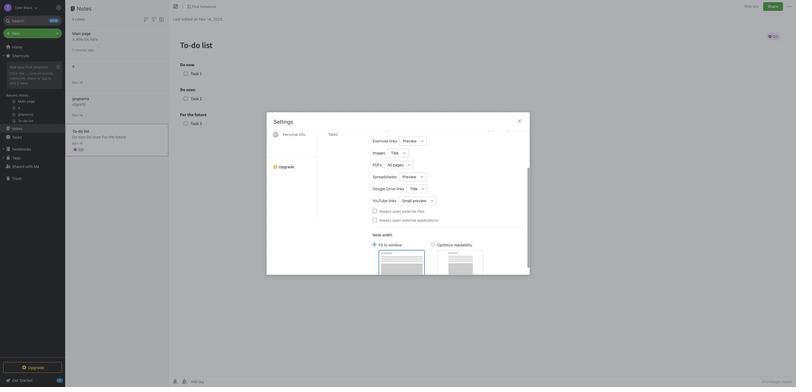 Task type: describe. For each thing, give the bounding box(es) containing it.
optimize
[[438, 243, 453, 248]]

fit
[[379, 243, 383, 248]]

shared with me
[[12, 164, 39, 169]]

recent
[[6, 93, 18, 98]]

close image
[[517, 118, 523, 125]]

last
[[173, 17, 181, 21]]

open for always open external applications
[[393, 218, 401, 223]]

width
[[383, 233, 393, 238]]

window
[[389, 243, 402, 248]]

me
[[34, 164, 39, 169]]

notes link
[[0, 124, 65, 133]]

click the ...
[[10, 71, 29, 76]]

Choose default view option for Evernote links field
[[400, 137, 427, 146]]

home link
[[0, 43, 65, 51]]

the inside note list element
[[109, 135, 115, 139]]

default
[[395, 128, 406, 132]]

all pages
[[388, 163, 404, 167]]

all for all pages
[[388, 163, 392, 167]]

0 horizontal spatial upgrade button
[[3, 363, 62, 374]]

Choose default view option for Images field
[[388, 149, 409, 158]]

to-
[[72, 129, 78, 134]]

evernote links
[[373, 139, 397, 144]]

1 vertical spatial upgrade
[[28, 366, 44, 370]]

first notebook button
[[185, 3, 218, 10]]

always for always open external files
[[379, 209, 392, 214]]

last edited on nov 14, 2023
[[173, 17, 223, 21]]

files
[[418, 209, 425, 214]]

5
[[72, 48, 74, 52]]

images
[[373, 151, 386, 156]]

soon
[[93, 135, 101, 139]]

title for google drive links
[[410, 187, 418, 191]]

icon on a note, notebook, stack or tag to add it here.
[[10, 71, 54, 85]]

with
[[25, 164, 33, 169]]

open for always open external files
[[393, 209, 401, 214]]

a
[[72, 37, 75, 41]]

links right drive
[[397, 187, 405, 191]]

now
[[78, 135, 86, 139]]

notebooks link
[[0, 145, 65, 154]]

1 do from the left
[[72, 135, 77, 139]]

notebook,
[[10, 76, 26, 80]]

title button for images
[[388, 149, 400, 158]]

trash
[[12, 176, 22, 181]]

for
[[102, 135, 108, 139]]

all for all changes saved
[[763, 380, 767, 384]]

changes
[[768, 380, 782, 384]]

do
[[78, 129, 83, 134]]

first
[[192, 4, 199, 9]]

option group containing fit to window
[[373, 242, 484, 277]]

youtube links
[[373, 199, 397, 203]]

note,
[[46, 71, 54, 76]]

group inside tree
[[0, 60, 65, 126]]

pages
[[393, 163, 404, 167]]

1 vertical spatial notes
[[19, 93, 28, 98]]

for
[[417, 128, 422, 132]]

add
[[10, 65, 17, 69]]

nov 14 for gngnsrns
[[72, 113, 83, 117]]

Choose default view option for PDFs field
[[384, 161, 414, 170]]

Always open external files checkbox
[[373, 209, 377, 214]]

4 notes
[[72, 17, 85, 21]]

upgrade inside tab list
[[279, 165, 294, 169]]

settings
[[274, 119, 293, 125]]

0/3
[[78, 148, 83, 152]]

tab list containing personal info
[[267, 78, 317, 222]]

links right evernote
[[390, 139, 397, 144]]

shortcuts button
[[0, 51, 65, 60]]

evernote
[[373, 139, 389, 144]]

stack
[[27, 76, 36, 80]]

sfgnsfd
[[72, 102, 85, 107]]

info
[[299, 132, 306, 137]]

2 do from the left
[[87, 135, 91, 139]]

2023
[[213, 17, 223, 21]]

list
[[84, 129, 89, 134]]

readability
[[454, 243, 473, 248]]

1 horizontal spatial to
[[384, 243, 388, 248]]

share
[[769, 4, 779, 9]]

share button
[[764, 2, 784, 11]]

page
[[82, 31, 91, 36]]

preview for spreadsheets
[[403, 175, 417, 179]]

nov down e
[[72, 81, 78, 85]]

notebooks
[[12, 147, 31, 152]]

on inside the 'icon on a note, notebook, stack or tag to add it here.'
[[38, 71, 42, 76]]

expand tags image
[[1, 156, 6, 160]]

note window element
[[169, 0, 797, 388]]

here.
[[20, 81, 28, 85]]

it
[[17, 81, 19, 85]]

you
[[754, 4, 760, 8]]

small preview button
[[399, 197, 428, 205]]

on inside note window element
[[194, 17, 198, 21]]

main page a little bit here
[[72, 31, 98, 41]]

14,
[[207, 17, 212, 21]]

preview for evernote links
[[403, 139, 417, 144]]

3 nov 14 from the top
[[72, 142, 83, 146]]

google
[[373, 187, 385, 191]]

links left and
[[431, 128, 438, 132]]

shared with me link
[[0, 162, 65, 171]]

tags
[[12, 156, 21, 160]]

are
[[479, 128, 484, 132]]

nov inside note window element
[[199, 17, 206, 21]]

gngnsrns sfgnsfd
[[72, 96, 89, 107]]

tasks tab
[[324, 130, 364, 139]]

expand note image
[[173, 3, 179, 10]]

choose
[[373, 128, 385, 132]]

small preview
[[402, 199, 427, 203]]

upgrade button inside tab list
[[267, 157, 317, 172]]

nov down sfgnsfd
[[72, 113, 78, 117]]



Task type: locate. For each thing, give the bounding box(es) containing it.
0 vertical spatial always
[[379, 209, 392, 214]]

0 vertical spatial on
[[194, 17, 198, 21]]

upgrade button
[[267, 157, 317, 172], [3, 363, 62, 374]]

0 horizontal spatial all
[[388, 163, 392, 167]]

14 up the gngnsrns on the left of the page
[[79, 81, 83, 85]]

0 vertical spatial nov 14
[[72, 81, 83, 85]]

title inside choose default view option for google drive links field
[[410, 187, 418, 191]]

do down to-
[[72, 135, 77, 139]]

14 for e
[[79, 81, 83, 85]]

on
[[194, 17, 198, 21], [38, 71, 42, 76]]

title inside choose default view option for images field
[[391, 151, 399, 156]]

on right "edited"
[[194, 17, 198, 21]]

2 nov 14 from the top
[[72, 113, 83, 117]]

1 horizontal spatial title button
[[407, 185, 419, 193]]

personal info
[[283, 132, 306, 137]]

open up always open external applications
[[393, 209, 401, 214]]

1 horizontal spatial on
[[194, 17, 198, 21]]

notes up notes at the top of the page
[[77, 5, 92, 12]]

what are my options?
[[469, 128, 506, 132]]

0 vertical spatial title button
[[388, 149, 400, 158]]

nov left 14, at top
[[199, 17, 206, 21]]

your for first
[[17, 65, 25, 69]]

0 horizontal spatial title button
[[388, 149, 400, 158]]

Optimize readability radio
[[432, 243, 435, 247]]

and
[[439, 128, 445, 132]]

preview button
[[400, 137, 418, 146], [399, 173, 418, 181]]

1 horizontal spatial tasks
[[328, 132, 338, 137]]

notes right recent
[[19, 93, 28, 98]]

the left ...
[[19, 71, 24, 76]]

Choose default view option for Spreadsheets field
[[399, 173, 427, 181]]

gngnsrns
[[72, 96, 89, 101]]

1 vertical spatial nov 14
[[72, 113, 83, 117]]

preview button up choose default view option for google drive links field
[[399, 173, 418, 181]]

14 for gngnsrns
[[79, 113, 83, 117]]

0 vertical spatial 14
[[79, 81, 83, 85]]

nov 14 up the 0/3
[[72, 142, 83, 146]]

2 14 from the top
[[79, 113, 83, 117]]

choose your default views for new links and attachments.
[[373, 128, 468, 132]]

do down list
[[87, 135, 91, 139]]

tab list
[[267, 78, 317, 222]]

only you
[[745, 4, 760, 8]]

1 external from the top
[[403, 209, 417, 214]]

pdfs
[[373, 163, 382, 167]]

open
[[393, 209, 401, 214], [393, 218, 401, 223]]

note
[[373, 233, 382, 238]]

0 vertical spatial notes
[[77, 5, 92, 12]]

your up click the ...
[[17, 65, 25, 69]]

2 vertical spatial 14
[[79, 142, 83, 146]]

0 horizontal spatial title
[[391, 151, 399, 156]]

to down note,
[[48, 76, 51, 80]]

notebook
[[200, 4, 217, 9]]

14 down sfgnsfd
[[79, 113, 83, 117]]

home
[[12, 45, 22, 49]]

0 horizontal spatial do
[[72, 135, 77, 139]]

0 horizontal spatial upgrade
[[28, 366, 44, 370]]

future
[[116, 135, 126, 139]]

14
[[79, 81, 83, 85], [79, 113, 83, 117], [79, 142, 83, 146]]

title button
[[388, 149, 400, 158], [407, 185, 419, 193]]

your inside tree
[[17, 65, 25, 69]]

add tag image
[[181, 379, 188, 386]]

your for default
[[386, 128, 394, 132]]

nov 14
[[72, 81, 83, 85], [72, 113, 83, 117], [72, 142, 83, 146]]

spreadsheets
[[373, 175, 397, 179]]

only
[[745, 4, 753, 8]]

notes
[[75, 17, 85, 21]]

0 vertical spatial all
[[388, 163, 392, 167]]

title button up all pages button
[[388, 149, 400, 158]]

1 horizontal spatial upgrade button
[[267, 157, 317, 172]]

tasks inside tasks button
[[12, 135, 22, 140]]

1 vertical spatial external
[[403, 218, 417, 223]]

first notebook
[[192, 4, 217, 9]]

all changes saved
[[763, 380, 793, 384]]

preview button for evernote links
[[400, 137, 418, 146]]

tasks
[[328, 132, 338, 137], [12, 135, 22, 140]]

all inside note window element
[[763, 380, 767, 384]]

add your first shortcut
[[10, 65, 48, 69]]

1 vertical spatial always
[[379, 218, 392, 223]]

note width
[[373, 233, 393, 238]]

0 horizontal spatial your
[[17, 65, 25, 69]]

title up all pages button
[[391, 151, 399, 156]]

expand notebooks image
[[1, 147, 6, 151]]

external up always open external applications
[[403, 209, 417, 214]]

0 vertical spatial the
[[19, 71, 24, 76]]

main
[[72, 31, 81, 36]]

1 vertical spatial title
[[410, 187, 418, 191]]

options?
[[491, 128, 506, 132]]

my
[[485, 128, 490, 132]]

applications
[[418, 218, 439, 223]]

0 vertical spatial preview
[[403, 139, 417, 144]]

0 horizontal spatial on
[[38, 71, 42, 76]]

your
[[17, 65, 25, 69], [386, 128, 394, 132]]

1 horizontal spatial your
[[386, 128, 394, 132]]

preview down "views" in the top right of the page
[[403, 139, 417, 144]]

always
[[379, 209, 392, 214], [379, 218, 392, 223]]

nov up the 0/3
[[72, 142, 78, 146]]

preview
[[413, 199, 427, 203]]

links down drive
[[389, 199, 397, 203]]

preview inside choose default view option for evernote links field
[[403, 139, 417, 144]]

0 vertical spatial open
[[393, 209, 401, 214]]

0 horizontal spatial the
[[19, 71, 24, 76]]

to right fit
[[384, 243, 388, 248]]

0 vertical spatial external
[[403, 209, 417, 214]]

group
[[0, 60, 65, 126]]

1 always from the top
[[379, 209, 392, 214]]

click
[[10, 71, 18, 76]]

the
[[19, 71, 24, 76], [109, 135, 115, 139]]

Note Editor text field
[[169, 26, 797, 377]]

first
[[26, 65, 33, 69]]

attachments.
[[446, 128, 468, 132]]

1 vertical spatial title button
[[407, 185, 419, 193]]

Search text field
[[7, 16, 58, 26]]

settings image
[[55, 4, 62, 11]]

shared
[[12, 164, 24, 169]]

nov 14 down sfgnsfd
[[72, 113, 83, 117]]

title for images
[[391, 151, 399, 156]]

1 vertical spatial open
[[393, 218, 401, 223]]

2 external from the top
[[403, 218, 417, 223]]

2 open from the top
[[393, 218, 401, 223]]

to-do list
[[72, 129, 89, 134]]

nov 14 for e
[[72, 81, 83, 85]]

group containing add your first shortcut
[[0, 60, 65, 126]]

google drive links
[[373, 187, 405, 191]]

preview up choose default view option for google drive links field
[[403, 175, 417, 179]]

0 vertical spatial your
[[17, 65, 25, 69]]

0 vertical spatial upgrade
[[279, 165, 294, 169]]

1 vertical spatial on
[[38, 71, 42, 76]]

5 minutes ago
[[72, 48, 94, 52]]

to inside the 'icon on a note, notebook, stack or tag to add it here.'
[[48, 76, 51, 80]]

always for always open external applications
[[379, 218, 392, 223]]

...
[[25, 71, 29, 76]]

preview button down "views" in the top right of the page
[[400, 137, 418, 146]]

0 vertical spatial title
[[391, 151, 399, 156]]

Fit to window radio
[[373, 243, 377, 247]]

tag
[[42, 76, 47, 80]]

external down always open external files
[[403, 218, 417, 223]]

1 vertical spatial the
[[109, 135, 115, 139]]

notes up tasks button
[[12, 126, 22, 131]]

tasks button
[[0, 133, 65, 142]]

all pages button
[[384, 161, 405, 170]]

2 always from the top
[[379, 218, 392, 223]]

Choose default view option for YouTube links field
[[399, 197, 437, 205]]

new button
[[3, 29, 62, 38]]

edited
[[182, 17, 193, 21]]

1 nov 14 from the top
[[72, 81, 83, 85]]

notes
[[77, 5, 92, 12], [19, 93, 28, 98], [12, 126, 22, 131]]

1 vertical spatial preview button
[[399, 173, 418, 181]]

4
[[72, 17, 74, 21]]

0 horizontal spatial tasks
[[12, 135, 22, 140]]

external for files
[[403, 209, 417, 214]]

title button for google drive links
[[407, 185, 419, 193]]

always open external files
[[379, 209, 425, 214]]

open down always open external files
[[393, 218, 401, 223]]

1 vertical spatial 14
[[79, 113, 83, 117]]

preview inside field
[[403, 175, 417, 179]]

always open external applications
[[379, 218, 439, 223]]

the right for
[[109, 135, 115, 139]]

Choose default view option for Google Drive links field
[[407, 185, 428, 193]]

2 vertical spatial nov 14
[[72, 142, 83, 146]]

trash link
[[0, 174, 65, 183]]

youtube
[[373, 199, 388, 203]]

0 horizontal spatial to
[[48, 76, 51, 80]]

1 14 from the top
[[79, 81, 83, 85]]

0 vertical spatial preview button
[[400, 137, 418, 146]]

here
[[90, 37, 98, 41]]

1 vertical spatial preview
[[403, 175, 417, 179]]

3 14 from the top
[[79, 142, 83, 146]]

1 vertical spatial your
[[386, 128, 394, 132]]

bit
[[84, 37, 89, 41]]

add a reminder image
[[172, 379, 179, 386]]

little
[[76, 37, 83, 41]]

1 horizontal spatial upgrade
[[279, 165, 294, 169]]

0 vertical spatial upgrade button
[[267, 157, 317, 172]]

option group
[[373, 242, 484, 277]]

tree containing home
[[0, 43, 65, 358]]

your left default
[[386, 128, 394, 132]]

title button down preview field
[[407, 185, 419, 193]]

1 horizontal spatial the
[[109, 135, 115, 139]]

all left changes
[[763, 380, 767, 384]]

note list element
[[65, 0, 169, 388]]

1 open from the top
[[393, 209, 401, 214]]

all left pages
[[388, 163, 392, 167]]

external
[[403, 209, 417, 214], [403, 218, 417, 223]]

2 vertical spatial notes
[[12, 126, 22, 131]]

1 horizontal spatial all
[[763, 380, 767, 384]]

add
[[10, 81, 16, 85]]

Always open external applications checkbox
[[373, 218, 377, 223]]

1 horizontal spatial do
[[87, 135, 91, 139]]

views
[[407, 128, 416, 132]]

always right always open external applications option
[[379, 218, 392, 223]]

14 up the 0/3
[[79, 142, 83, 146]]

tree
[[0, 43, 65, 358]]

title up small preview button
[[410, 187, 418, 191]]

a
[[43, 71, 45, 76]]

tasks inside tasks tab
[[328, 132, 338, 137]]

always right always open external files checkbox
[[379, 209, 392, 214]]

None search field
[[7, 16, 58, 26]]

small
[[402, 199, 412, 203]]

on left "a"
[[38, 71, 42, 76]]

e
[[72, 64, 75, 68]]

ago
[[88, 48, 94, 52]]

preview
[[403, 139, 417, 144], [403, 175, 417, 179]]

1 horizontal spatial title
[[410, 187, 418, 191]]

nov 14 up the gngnsrns on the left of the page
[[72, 81, 83, 85]]

external for applications
[[403, 218, 417, 223]]

saved
[[783, 380, 793, 384]]

0 vertical spatial to
[[48, 76, 51, 80]]

1 vertical spatial upgrade button
[[3, 363, 62, 374]]

icon
[[30, 71, 37, 76]]

1 vertical spatial to
[[384, 243, 388, 248]]

preview button for spreadsheets
[[399, 173, 418, 181]]

1 vertical spatial all
[[763, 380, 767, 384]]

shortcuts
[[12, 53, 29, 58]]

notes inside note list element
[[77, 5, 92, 12]]

all inside button
[[388, 163, 392, 167]]



Task type: vqa. For each thing, say whether or not it's contained in the screenshot.
Try
no



